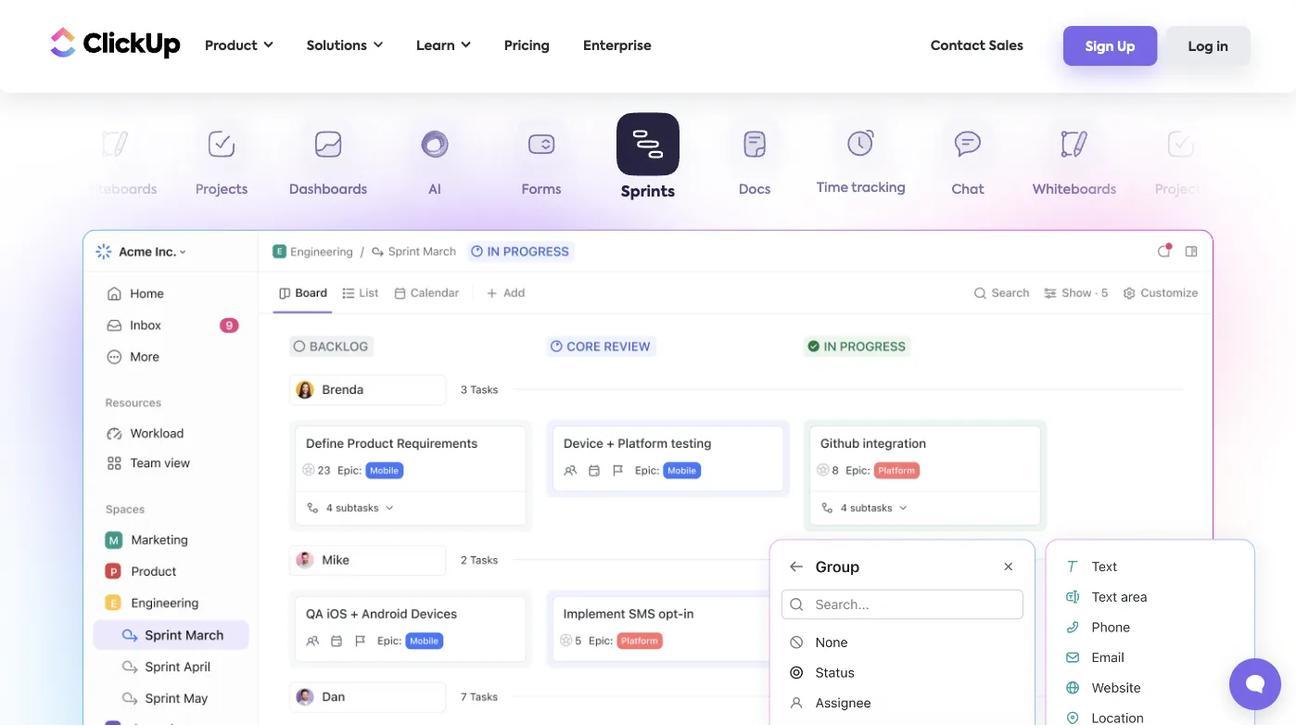 Task type: describe. For each thing, give the bounding box(es) containing it.
dashbo button
[[1235, 119, 1297, 205]]

dashboards button
[[275, 119, 382, 205]]

product button
[[196, 27, 283, 65]]

ai button
[[382, 119, 488, 205]]

tracking
[[852, 183, 906, 196]]

whiteboards for second whiteboards button from left
[[1033, 184, 1117, 197]]

projects for 2nd projects button from the right
[[195, 184, 248, 197]]

ai
[[429, 184, 441, 197]]

docs
[[739, 184, 771, 197]]

contact sales link
[[922, 27, 1033, 65]]

dashbo
[[1249, 184, 1297, 197]]

solutions button
[[297, 27, 392, 65]]

pricing link
[[495, 27, 559, 65]]

whiteboards for 2nd whiteboards button from the right
[[73, 184, 157, 197]]

sprints button
[[595, 112, 702, 205]]

sales
[[989, 39, 1024, 52]]

2 projects button from the left
[[1128, 119, 1235, 205]]

1 projects button from the left
[[168, 119, 275, 205]]

sign up
[[1086, 41, 1136, 54]]

1 chat button from the left
[[0, 119, 62, 205]]

forms
[[522, 184, 562, 197]]

up
[[1118, 41, 1136, 54]]

contact sales
[[931, 39, 1024, 52]]

time tracking
[[817, 183, 906, 196]]

solutions
[[307, 39, 367, 52]]



Task type: vqa. For each thing, say whether or not it's contained in the screenshot.
CONTACT
yes



Task type: locate. For each thing, give the bounding box(es) containing it.
projects for 2nd projects button from the left
[[1155, 184, 1208, 197]]

learn button
[[407, 27, 480, 65]]

docs button
[[702, 119, 808, 205]]

1 horizontal spatial whiteboards
[[1033, 184, 1117, 197]]

log in
[[1189, 41, 1229, 54]]

2 chat from the left
[[952, 184, 985, 197]]

log
[[1189, 41, 1214, 54]]

sprints image
[[82, 230, 1214, 725], [746, 519, 1279, 725]]

sign
[[1086, 41, 1114, 54]]

1 projects from the left
[[195, 184, 248, 197]]

learn
[[416, 39, 455, 52]]

projects button
[[168, 119, 275, 205], [1128, 119, 1235, 205]]

0 horizontal spatial whiteboards button
[[62, 119, 168, 205]]

log in link
[[1166, 26, 1251, 66]]

contact
[[931, 39, 986, 52]]

clickup image
[[45, 25, 181, 60]]

1 horizontal spatial projects button
[[1128, 119, 1235, 205]]

0 horizontal spatial projects button
[[168, 119, 275, 205]]

0 horizontal spatial chat
[[0, 184, 25, 197]]

sign up button
[[1064, 26, 1158, 66]]

2 whiteboards button from the left
[[1022, 119, 1128, 205]]

projects
[[195, 184, 248, 197], [1155, 184, 1208, 197]]

forms button
[[488, 119, 595, 205]]

2 chat button from the left
[[915, 119, 1022, 205]]

sprints
[[621, 185, 675, 199]]

1 whiteboards button from the left
[[62, 119, 168, 205]]

1 horizontal spatial projects
[[1155, 184, 1208, 197]]

time
[[817, 183, 849, 196]]

pricing
[[504, 39, 550, 52]]

time tracking button
[[808, 119, 915, 204]]

1 horizontal spatial whiteboards button
[[1022, 119, 1128, 205]]

enterprise
[[583, 39, 652, 52]]

1 horizontal spatial chat
[[952, 184, 985, 197]]

1 whiteboards from the left
[[73, 184, 157, 197]]

2 whiteboards from the left
[[1033, 184, 1117, 197]]

1 chat from the left
[[0, 184, 25, 197]]

chat button
[[0, 119, 62, 205], [915, 119, 1022, 205]]

0 horizontal spatial chat button
[[0, 119, 62, 205]]

whiteboards button
[[62, 119, 168, 205], [1022, 119, 1128, 205]]

0 horizontal spatial whiteboards
[[73, 184, 157, 197]]

2 projects from the left
[[1155, 184, 1208, 197]]

1 horizontal spatial chat button
[[915, 119, 1022, 205]]

chat
[[0, 184, 25, 197], [952, 184, 985, 197]]

0 horizontal spatial projects
[[195, 184, 248, 197]]

dashboards
[[289, 184, 367, 197]]

enterprise link
[[574, 27, 661, 65]]

product
[[205, 39, 258, 52]]

in
[[1217, 41, 1229, 54]]

whiteboards
[[73, 184, 157, 197], [1033, 184, 1117, 197]]



